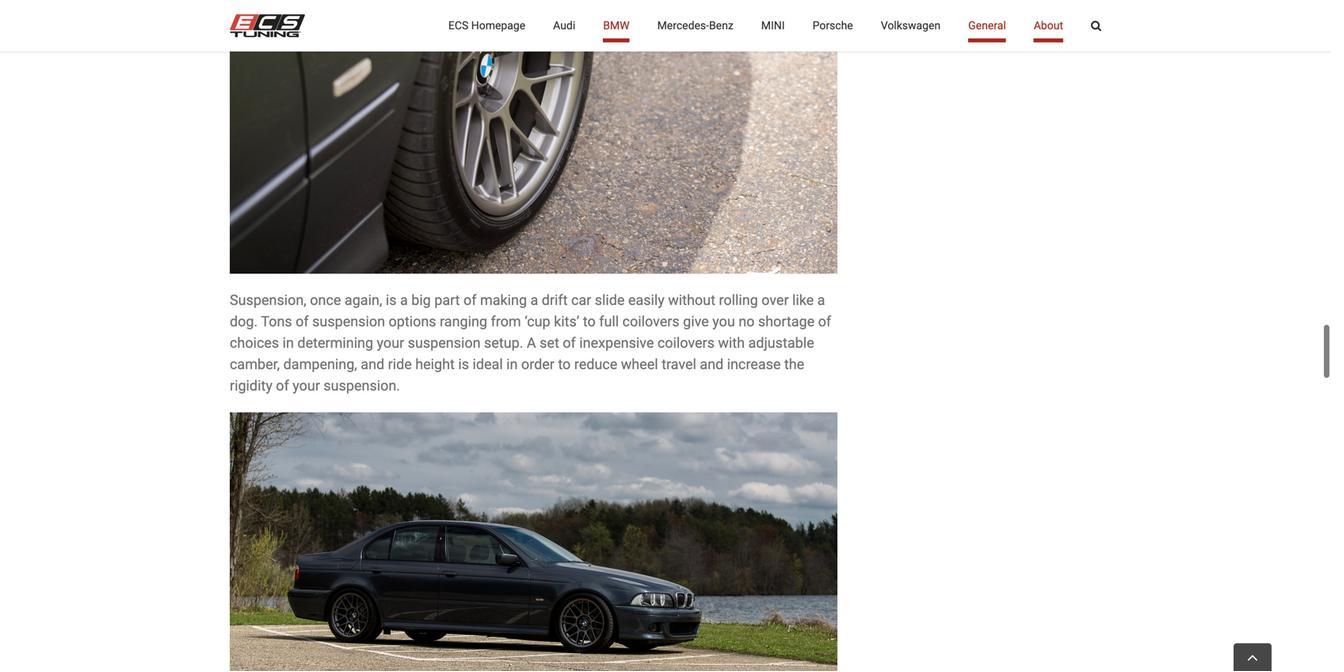 Task type: describe. For each thing, give the bounding box(es) containing it.
set
[[540, 335, 559, 352]]

0 vertical spatial is
[[386, 292, 397, 309]]

suspension.
[[324, 378, 400, 394]]

bmw
[[603, 19, 630, 32]]

give
[[683, 314, 709, 330]]

camber,
[[230, 356, 280, 373]]

full
[[599, 314, 619, 330]]

again,
[[345, 292, 382, 309]]

general
[[969, 19, 1006, 32]]

with
[[718, 335, 745, 352]]

homepage
[[471, 19, 526, 32]]

without
[[668, 292, 716, 309]]

0 horizontal spatial your
[[293, 378, 320, 394]]

0 horizontal spatial to
[[558, 356, 571, 373]]

3 a from the left
[[818, 292, 826, 309]]

of right shortage
[[819, 314, 832, 330]]

setup.
[[484, 335, 524, 352]]

no
[[739, 314, 755, 330]]

dampening,
[[283, 356, 357, 373]]

mini
[[762, 19, 785, 32]]

easily
[[628, 292, 665, 309]]

from
[[491, 314, 521, 330]]

0 horizontal spatial in
[[283, 335, 294, 352]]

ideal
[[473, 356, 503, 373]]

of right rigidity
[[276, 378, 289, 394]]

1 a from the left
[[400, 292, 408, 309]]

1 horizontal spatial in
[[507, 356, 518, 373]]

rigidity
[[230, 378, 273, 394]]

part
[[435, 292, 460, 309]]

of up ranging
[[464, 292, 477, 309]]

of right tons
[[296, 314, 309, 330]]

big
[[412, 292, 431, 309]]

once
[[310, 292, 341, 309]]

volkswagen link
[[881, 0, 941, 52]]

inexpensive
[[580, 335, 654, 352]]

making
[[480, 292, 527, 309]]

mercedes-benz
[[658, 19, 734, 32]]

kits'
[[554, 314, 580, 330]]

benz
[[709, 19, 734, 32]]

the
[[785, 356, 805, 373]]

dog.
[[230, 314, 258, 330]]

mercedes-
[[658, 19, 709, 32]]

rolling
[[719, 292, 758, 309]]

about
[[1034, 19, 1064, 32]]

2 a from the left
[[531, 292, 538, 309]]

adjustable
[[749, 335, 815, 352]]

order
[[522, 356, 555, 373]]

1 vertical spatial suspension
[[408, 335, 481, 352]]

increase
[[727, 356, 781, 373]]



Task type: locate. For each thing, give the bounding box(es) containing it.
and
[[361, 356, 385, 373], [700, 356, 724, 373]]

1 horizontal spatial your
[[377, 335, 404, 352]]

to left full
[[583, 314, 596, 330]]

and up suspension.
[[361, 356, 385, 373]]

a
[[527, 335, 536, 352]]

of right set
[[563, 335, 576, 352]]

suspension, once again, is a big part of making a drift car slide easily without rolling over like a dog. tons of suspension options ranging from 'cup kits' to full coilovers give you no shortage of choices in determining your suspension setup. a set of inexpensive coilovers with adjustable camber, dampening, and ride height is ideal in order to reduce wheel travel and increase the rigidity of your suspension.
[[230, 292, 832, 394]]

porsche
[[813, 19, 853, 32]]

1 horizontal spatial is
[[458, 356, 469, 373]]

to
[[583, 314, 596, 330], [558, 356, 571, 373]]

0 vertical spatial coilovers
[[623, 314, 680, 330]]

audi link
[[553, 0, 576, 52]]

of
[[464, 292, 477, 309], [296, 314, 309, 330], [819, 314, 832, 330], [563, 335, 576, 352], [276, 378, 289, 394]]

0 vertical spatial suspension
[[312, 314, 385, 330]]

1 vertical spatial your
[[293, 378, 320, 394]]

tons
[[261, 314, 292, 330]]

a right like
[[818, 292, 826, 309]]

1 and from the left
[[361, 356, 385, 373]]

is right 'again,'
[[386, 292, 397, 309]]

options
[[389, 314, 436, 330]]

2 and from the left
[[700, 356, 724, 373]]

a
[[400, 292, 408, 309], [531, 292, 538, 309], [818, 292, 826, 309]]

ecs homepage link
[[449, 0, 526, 52]]

and down with
[[700, 356, 724, 373]]

2 horizontal spatial a
[[818, 292, 826, 309]]

coilovers up "travel"
[[658, 335, 715, 352]]

car
[[571, 292, 592, 309]]

is
[[386, 292, 397, 309], [458, 356, 469, 373]]

slide
[[595, 292, 625, 309]]

like
[[793, 292, 814, 309]]

over
[[762, 292, 789, 309]]

1 horizontal spatial suspension
[[408, 335, 481, 352]]

0 horizontal spatial and
[[361, 356, 385, 373]]

0 vertical spatial your
[[377, 335, 404, 352]]

0 horizontal spatial suspension
[[312, 314, 385, 330]]

1 horizontal spatial and
[[700, 356, 724, 373]]

mini link
[[762, 0, 785, 52]]

audi
[[553, 19, 576, 32]]

0 vertical spatial in
[[283, 335, 294, 352]]

ecs tuning logo image
[[230, 14, 305, 37]]

shortage
[[758, 314, 815, 330]]

a left big
[[400, 292, 408, 309]]

bmw link
[[603, 0, 630, 52]]

1 horizontal spatial a
[[531, 292, 538, 309]]

about link
[[1034, 0, 1064, 52]]

your up ride
[[377, 335, 404, 352]]

suspension
[[312, 314, 385, 330], [408, 335, 481, 352]]

coilovers
[[623, 314, 680, 330], [658, 335, 715, 352]]

ecs homepage
[[449, 19, 526, 32]]

ride
[[388, 356, 412, 373]]

0 horizontal spatial a
[[400, 292, 408, 309]]

to down set
[[558, 356, 571, 373]]

suspension up the height
[[408, 335, 481, 352]]

in down tons
[[283, 335, 294, 352]]

ecs
[[449, 19, 469, 32]]

1 vertical spatial coilovers
[[658, 335, 715, 352]]

mercedes-benz link
[[658, 0, 734, 52]]

1 vertical spatial to
[[558, 356, 571, 373]]

height
[[416, 356, 455, 373]]

your
[[377, 335, 404, 352], [293, 378, 320, 394]]

1 vertical spatial is
[[458, 356, 469, 373]]

is left ideal
[[458, 356, 469, 373]]

volkswagen
[[881, 19, 941, 32]]

coilovers down easily
[[623, 314, 680, 330]]

choices
[[230, 335, 279, 352]]

suspension,
[[230, 292, 307, 309]]

reduce
[[574, 356, 618, 373]]

1 horizontal spatial to
[[583, 314, 596, 330]]

0 vertical spatial to
[[583, 314, 596, 330]]

in down the setup.
[[507, 356, 518, 373]]

'cup
[[525, 314, 551, 330]]

you
[[713, 314, 735, 330]]

your down dampening,
[[293, 378, 320, 394]]

ranging
[[440, 314, 487, 330]]

1 vertical spatial in
[[507, 356, 518, 373]]

general link
[[969, 0, 1006, 52]]

in
[[283, 335, 294, 352], [507, 356, 518, 373]]

drift
[[542, 292, 568, 309]]

porsche link
[[813, 0, 853, 52]]

travel
[[662, 356, 697, 373]]

a left drift
[[531, 292, 538, 309]]

wheel
[[621, 356, 658, 373]]

suspension up the determining
[[312, 314, 385, 330]]

0 horizontal spatial is
[[386, 292, 397, 309]]

determining
[[298, 335, 373, 352]]



Task type: vqa. For each thing, say whether or not it's contained in the screenshot.
bottommost the suspension
yes



